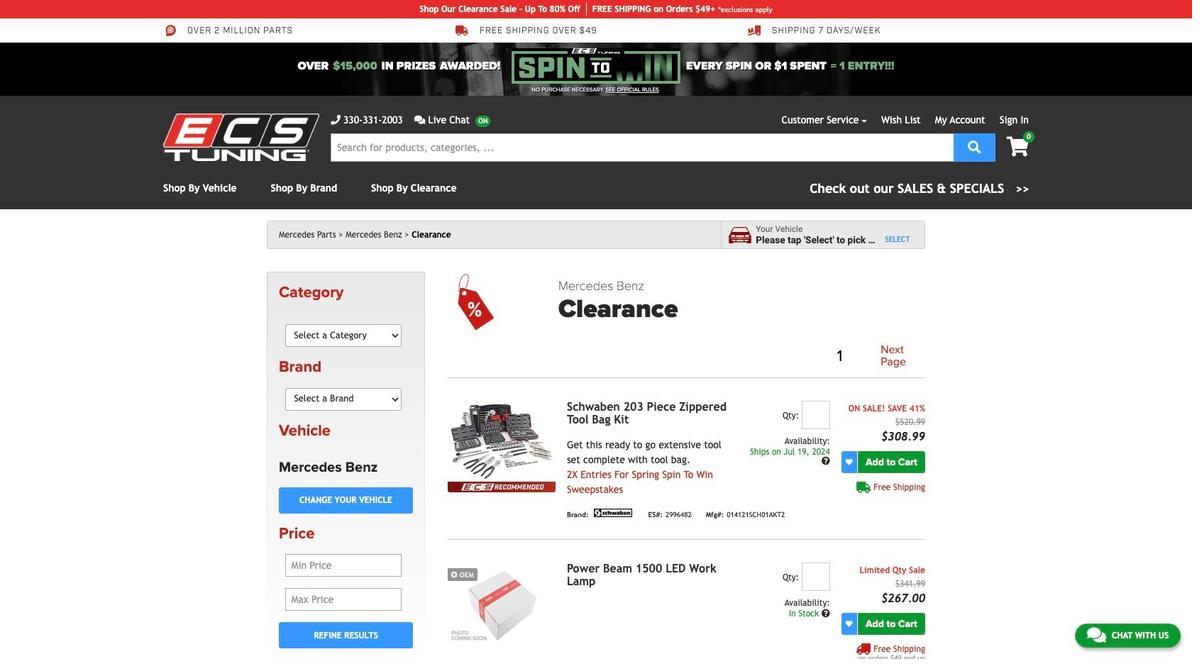 Task type: locate. For each thing, give the bounding box(es) containing it.
comments image
[[414, 115, 425, 125]]

ecs tuning image
[[163, 114, 319, 161]]

thumbnail image image
[[448, 563, 556, 644]]

add to wish list image
[[846, 459, 853, 466]]

Max Price number field
[[285, 588, 402, 611]]

Min Price number field
[[285, 554, 402, 577]]

None number field
[[802, 401, 830, 429], [802, 563, 830, 591], [802, 401, 830, 429], [802, 563, 830, 591]]

question circle image
[[822, 457, 830, 466]]

question circle image
[[822, 609, 830, 618]]



Task type: vqa. For each thing, say whether or not it's contained in the screenshot.
your to the middle
no



Task type: describe. For each thing, give the bounding box(es) containing it.
paginated product list navigation navigation
[[558, 341, 925, 372]]

es#2996482 - 014121sch01akt2 - schwaben 203 piece zippered tool bag kit  - get this ready to go extensive tool set complete with tool bag. - schwaben - audi bmw volkswagen mercedes benz mini porsche image
[[448, 401, 556, 482]]

phone image
[[331, 115, 341, 125]]

add to wish list image
[[846, 620, 853, 628]]

shopping cart image
[[1007, 137, 1029, 157]]

ecs tuning recommends this product. image
[[448, 482, 556, 492]]

comments image
[[1087, 627, 1106, 644]]

Search text field
[[331, 133, 954, 162]]

schwaben - corporate logo image
[[592, 509, 634, 517]]

ecs tuning 'spin to win' contest logo image
[[512, 48, 681, 84]]

search image
[[968, 140, 981, 153]]



